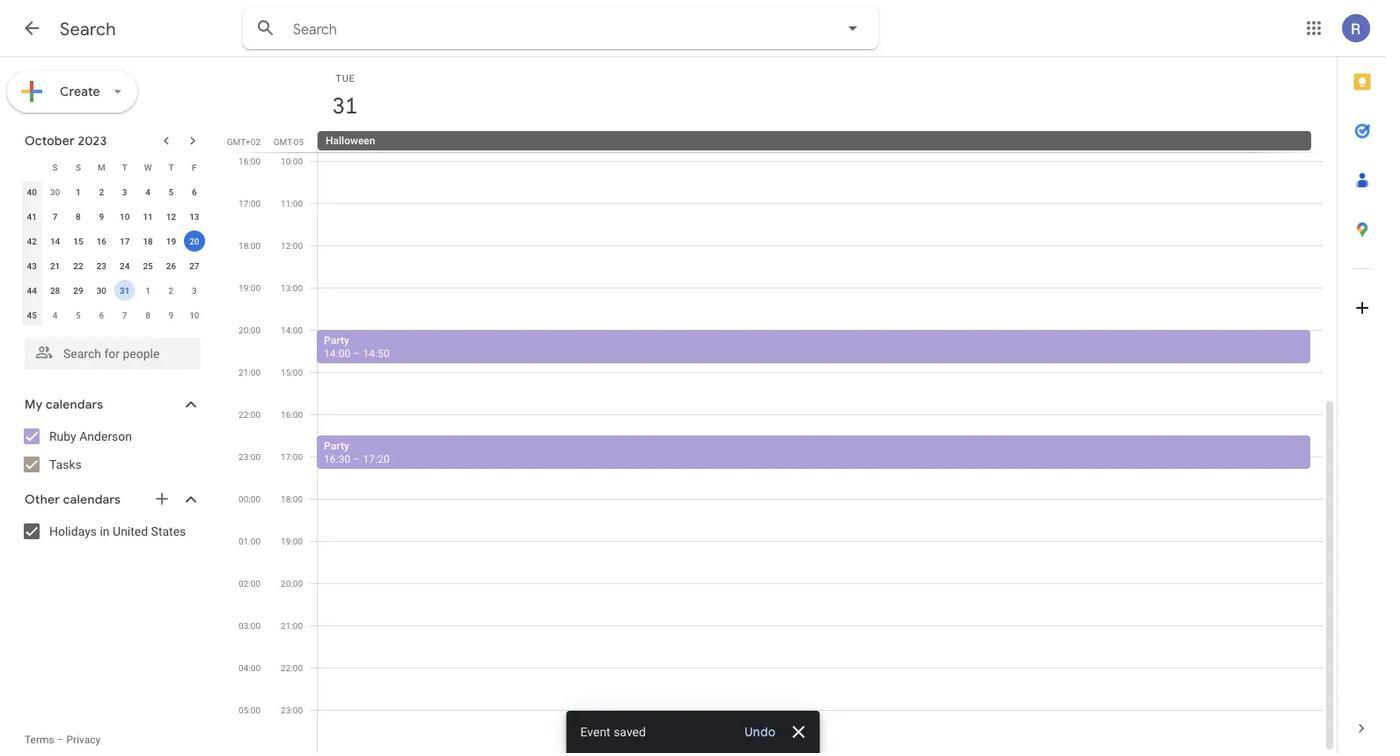 Task type: describe. For each thing, give the bounding box(es) containing it.
tue 31
[[331, 73, 357, 120]]

31 inside grid
[[331, 91, 357, 120]]

m
[[98, 162, 105, 173]]

october 2023 grid
[[17, 155, 206, 328]]

1 horizontal spatial 2
[[169, 285, 174, 296]]

15
[[73, 236, 83, 247]]

0 vertical spatial 1
[[76, 187, 81, 197]]

0 horizontal spatial 3
[[122, 187, 127, 197]]

1 vertical spatial 19:00
[[281, 536, 303, 547]]

12 element
[[161, 206, 182, 227]]

terms
[[25, 734, 54, 747]]

in
[[100, 524, 110, 539]]

november 8 element
[[137, 305, 159, 326]]

0 vertical spatial 14:00
[[281, 325, 303, 336]]

0 horizontal spatial 16:00
[[239, 156, 261, 166]]

40
[[27, 187, 37, 197]]

Search text field
[[293, 20, 793, 38]]

17
[[120, 236, 130, 247]]

23 element
[[91, 255, 112, 277]]

12:00
[[281, 240, 303, 251]]

0 vertical spatial 2
[[99, 187, 104, 197]]

1 horizontal spatial 23:00
[[281, 705, 303, 716]]

november 1 element
[[137, 280, 159, 301]]

halloween row
[[310, 131, 1338, 152]]

november 5 element
[[68, 305, 89, 326]]

none search field "search for people"
[[0, 331, 218, 370]]

add other calendars image
[[153, 490, 171, 508]]

10:00
[[281, 156, 303, 166]]

13
[[189, 211, 199, 222]]

1 t from the left
[[122, 162, 127, 173]]

4 inside 'element'
[[53, 310, 58, 321]]

1 horizontal spatial 8
[[145, 310, 150, 321]]

41
[[27, 211, 37, 222]]

30 element
[[91, 280, 112, 301]]

0 horizontal spatial 17:00
[[239, 198, 261, 209]]

search options image
[[836, 11, 871, 46]]

1 horizontal spatial 22:00
[[281, 663, 303, 674]]

halloween button
[[318, 131, 1312, 151]]

10 for the november 10 element on the left
[[189, 310, 199, 321]]

tue
[[336, 73, 355, 84]]

party for party 14:00 – 14:50
[[324, 334, 350, 347]]

1 horizontal spatial 3
[[192, 285, 197, 296]]

f
[[192, 162, 197, 173]]

create
[[60, 84, 100, 100]]

18
[[143, 236, 153, 247]]

holidays in united states
[[49, 524, 186, 539]]

22
[[73, 261, 83, 271]]

0 vertical spatial 6
[[192, 187, 197, 197]]

00:00
[[239, 494, 261, 505]]

11:00
[[281, 198, 303, 209]]

23
[[97, 261, 107, 271]]

1 horizontal spatial 5
[[169, 187, 174, 197]]

tasks
[[49, 457, 82, 472]]

privacy link
[[67, 734, 101, 747]]

row containing 40
[[20, 180, 206, 204]]

1 vertical spatial 21:00
[[281, 621, 303, 631]]

28
[[50, 285, 60, 296]]

14:50
[[363, 347, 390, 360]]

28 element
[[45, 280, 66, 301]]

my calendars
[[25, 397, 103, 413]]

gmt+02
[[227, 136, 261, 147]]

november 2 element
[[161, 280, 182, 301]]

43
[[27, 261, 37, 271]]

11
[[143, 211, 153, 222]]

gmt-05
[[274, 136, 304, 147]]

event saved
[[581, 725, 646, 740]]

24 element
[[114, 255, 135, 277]]

18 element
[[137, 231, 159, 252]]

privacy
[[67, 734, 101, 747]]

11 element
[[137, 206, 159, 227]]

row group inside october 2023 grid
[[20, 180, 206, 328]]

31 grid
[[225, 57, 1338, 754]]

0 vertical spatial 19:00
[[239, 283, 261, 293]]

search
[[60, 18, 116, 40]]

1 s from the left
[[52, 162, 58, 173]]

03:00
[[239, 621, 261, 631]]

row containing s
[[20, 155, 206, 180]]

row containing 42
[[20, 229, 206, 254]]

row containing 45
[[20, 303, 206, 328]]

0 horizontal spatial 7
[[53, 211, 58, 222]]

undo
[[745, 725, 776, 741]]

row containing 41
[[20, 204, 206, 229]]

05:00
[[239, 705, 261, 716]]

w
[[144, 162, 152, 173]]

15 element
[[68, 231, 89, 252]]

party 14:00 – 14:50
[[324, 334, 390, 360]]

1 vertical spatial 7
[[122, 310, 127, 321]]

1 vertical spatial 6
[[99, 310, 104, 321]]

– for 14:50
[[353, 347, 361, 360]]

22 element
[[68, 255, 89, 277]]

– for 17:20
[[353, 453, 361, 465]]

november 6 element
[[91, 305, 112, 326]]

19
[[166, 236, 176, 247]]

01:00
[[239, 536, 261, 547]]

20
[[189, 236, 199, 247]]

26 element
[[161, 255, 182, 277]]



Task type: locate. For each thing, give the bounding box(es) containing it.
8 right november 7 element
[[145, 310, 150, 321]]

17:00 left '11:00'
[[239, 198, 261, 209]]

16
[[97, 236, 107, 247]]

10
[[120, 211, 130, 222], [189, 310, 199, 321]]

s
[[52, 162, 58, 173], [76, 162, 81, 173]]

1 vertical spatial 1
[[145, 285, 150, 296]]

1 vertical spatial 8
[[145, 310, 150, 321]]

4 left november 5 element in the top left of the page
[[53, 310, 58, 321]]

4
[[145, 187, 150, 197], [53, 310, 58, 321]]

0 vertical spatial party
[[324, 334, 350, 347]]

10 left 11
[[120, 211, 130, 222]]

19 element
[[161, 231, 182, 252]]

ruby anderson
[[49, 429, 132, 444]]

30 for 30 element
[[97, 285, 107, 296]]

row containing 44
[[20, 278, 206, 303]]

21 element
[[45, 255, 66, 277]]

18:00
[[239, 240, 261, 251], [281, 494, 303, 505]]

16:00
[[239, 156, 261, 166], [281, 409, 303, 420]]

30 right 29 "element" at the left top of the page
[[97, 285, 107, 296]]

1 vertical spatial 17:00
[[281, 452, 303, 462]]

other
[[25, 492, 60, 508]]

8 up 15 'element'
[[76, 211, 81, 222]]

18:00 left 12:00
[[239, 240, 261, 251]]

1
[[76, 187, 81, 197], [145, 285, 150, 296]]

1 horizontal spatial 20:00
[[281, 579, 303, 589]]

t
[[122, 162, 127, 173], [169, 162, 174, 173]]

1 horizontal spatial 21:00
[[281, 621, 303, 631]]

31 inside cell
[[120, 285, 130, 296]]

22:00
[[239, 409, 261, 420], [281, 663, 303, 674]]

t right w
[[169, 162, 174, 173]]

20:00 right the november 10 element on the left
[[239, 325, 261, 336]]

calendars inside 'dropdown button'
[[63, 492, 121, 508]]

1 vertical spatial 31
[[120, 285, 130, 296]]

united
[[113, 524, 148, 539]]

2 t from the left
[[169, 162, 174, 173]]

calendars for my calendars
[[46, 397, 103, 413]]

21
[[50, 261, 60, 271]]

1 vertical spatial party
[[324, 440, 350, 452]]

1 left november 2 element
[[145, 285, 150, 296]]

15:00
[[281, 367, 303, 378]]

2 s from the left
[[76, 162, 81, 173]]

17:20
[[363, 453, 390, 465]]

gmt-
[[274, 136, 294, 147]]

saved
[[614, 725, 646, 740]]

5
[[169, 187, 174, 197], [76, 310, 81, 321]]

– inside party 16:30 – 17:20
[[353, 453, 361, 465]]

november 3 element
[[184, 280, 205, 301]]

0 horizontal spatial 8
[[76, 211, 81, 222]]

row group containing 40
[[20, 180, 206, 328]]

04:00
[[239, 663, 261, 674]]

2 right november 1 element on the left of page
[[169, 285, 174, 296]]

0 vertical spatial 18:00
[[239, 240, 261, 251]]

0 horizontal spatial 20:00
[[239, 325, 261, 336]]

1 horizontal spatial 10
[[189, 310, 199, 321]]

0 horizontal spatial 23:00
[[239, 452, 261, 462]]

16:00 down gmt+02
[[239, 156, 261, 166]]

search image
[[248, 11, 284, 46]]

4 up 11 'element'
[[145, 187, 150, 197]]

31 cell
[[113, 278, 136, 303]]

0 horizontal spatial 31
[[120, 285, 130, 296]]

search heading
[[60, 18, 116, 40]]

1 horizontal spatial s
[[76, 162, 81, 173]]

13:00
[[281, 283, 303, 293]]

20:00 right 02:00
[[281, 579, 303, 589]]

0 vertical spatial 10
[[120, 211, 130, 222]]

18:00 right 00:00
[[281, 494, 303, 505]]

19:00 left 13:00
[[239, 283, 261, 293]]

3 row from the top
[[20, 204, 206, 229]]

7 row from the top
[[20, 303, 206, 328]]

2 vertical spatial –
[[57, 734, 64, 747]]

21:00 right 03:00
[[281, 621, 303, 631]]

0 vertical spatial calendars
[[46, 397, 103, 413]]

23:00 right 05:00
[[281, 705, 303, 716]]

1 horizontal spatial 14:00
[[324, 347, 351, 360]]

20:00
[[239, 325, 261, 336], [281, 579, 303, 589]]

30
[[50, 187, 60, 197], [97, 285, 107, 296]]

4 row from the top
[[20, 229, 206, 254]]

1 horizontal spatial 6
[[192, 187, 197, 197]]

6 row from the top
[[20, 278, 206, 303]]

21:00
[[239, 367, 261, 378], [281, 621, 303, 631]]

1 right september 30 element
[[76, 187, 81, 197]]

0 vertical spatial 30
[[50, 187, 60, 197]]

october
[[25, 133, 75, 149]]

0 horizontal spatial 30
[[50, 187, 60, 197]]

0 vertical spatial 5
[[169, 187, 174, 197]]

29
[[73, 285, 83, 296]]

1 vertical spatial 18:00
[[281, 494, 303, 505]]

10 for 10 element
[[120, 211, 130, 222]]

0 horizontal spatial s
[[52, 162, 58, 173]]

5 left the november 6 element
[[76, 310, 81, 321]]

30 for september 30 element
[[50, 187, 60, 197]]

0 horizontal spatial t
[[122, 162, 127, 173]]

0 horizontal spatial 22:00
[[239, 409, 261, 420]]

undo button
[[738, 724, 783, 741]]

20, today element
[[184, 231, 205, 252]]

1 horizontal spatial 1
[[145, 285, 150, 296]]

october 2023
[[25, 133, 107, 149]]

0 horizontal spatial 5
[[76, 310, 81, 321]]

tuesday, october 31 element
[[325, 85, 365, 126]]

calendars for other calendars
[[63, 492, 121, 508]]

calendars inside dropdown button
[[46, 397, 103, 413]]

0 vertical spatial 4
[[145, 187, 150, 197]]

10 element
[[114, 206, 135, 227]]

8
[[76, 211, 81, 222], [145, 310, 150, 321]]

19:00
[[239, 283, 261, 293], [281, 536, 303, 547]]

create button
[[7, 70, 137, 113]]

23:00
[[239, 452, 261, 462], [281, 705, 303, 716]]

0 vertical spatial 16:00
[[239, 156, 261, 166]]

2023
[[78, 133, 107, 149]]

22:00 up 00:00
[[239, 409, 261, 420]]

0 vertical spatial –
[[353, 347, 361, 360]]

1 party from the top
[[324, 334, 350, 347]]

2
[[99, 187, 104, 197], [169, 285, 174, 296]]

02:00
[[239, 579, 261, 589]]

0 vertical spatial 9
[[99, 211, 104, 222]]

party inside the party 14:00 – 14:50
[[324, 334, 350, 347]]

30 right 40
[[50, 187, 60, 197]]

0 vertical spatial 22:00
[[239, 409, 261, 420]]

22:00 right 04:00
[[281, 663, 303, 674]]

17:00 left 16:30
[[281, 452, 303, 462]]

23:00 up 00:00
[[239, 452, 261, 462]]

16 element
[[91, 231, 112, 252]]

7
[[53, 211, 58, 222], [122, 310, 127, 321]]

november 7 element
[[114, 305, 135, 326]]

44
[[27, 285, 37, 296]]

november 9 element
[[161, 305, 182, 326]]

1 vertical spatial 3
[[192, 285, 197, 296]]

1 row from the top
[[20, 155, 206, 180]]

26
[[166, 261, 176, 271]]

21:00 left 15:00
[[239, 367, 261, 378]]

0 vertical spatial 31
[[331, 91, 357, 120]]

3 right november 2 element
[[192, 285, 197, 296]]

5 up 12 element
[[169, 187, 174, 197]]

row
[[20, 155, 206, 180], [20, 180, 206, 204], [20, 204, 206, 229], [20, 229, 206, 254], [20, 254, 206, 278], [20, 278, 206, 303], [20, 303, 206, 328]]

0 horizontal spatial 18:00
[[239, 240, 261, 251]]

1 vertical spatial 30
[[97, 285, 107, 296]]

1 horizontal spatial 16:00
[[281, 409, 303, 420]]

1 horizontal spatial 19:00
[[281, 536, 303, 547]]

05
[[294, 136, 304, 147]]

14
[[50, 236, 60, 247]]

0 horizontal spatial 6
[[99, 310, 104, 321]]

halloween
[[326, 135, 376, 147]]

row group
[[20, 180, 206, 328]]

1 vertical spatial 16:00
[[281, 409, 303, 420]]

calendars up ruby
[[46, 397, 103, 413]]

9 left 10 element
[[99, 211, 104, 222]]

tab list
[[1339, 57, 1387, 704]]

2 row from the top
[[20, 180, 206, 204]]

my calendars button
[[4, 391, 218, 419]]

1 vertical spatial 14:00
[[324, 347, 351, 360]]

1 horizontal spatial 4
[[145, 187, 150, 197]]

14 element
[[45, 231, 66, 252]]

– inside the party 14:00 – 14:50
[[353, 347, 361, 360]]

1 vertical spatial 20:00
[[281, 579, 303, 589]]

party for party 16:30 – 17:20
[[324, 440, 350, 452]]

7 left 'november 8' element
[[122, 310, 127, 321]]

14:00 up 15:00
[[281, 325, 303, 336]]

16:30
[[324, 453, 351, 465]]

3 up 10 element
[[122, 187, 127, 197]]

27 element
[[184, 255, 205, 277]]

31 right 30 element
[[120, 285, 130, 296]]

0 vertical spatial 21:00
[[239, 367, 261, 378]]

17:00
[[239, 198, 261, 209], [281, 452, 303, 462]]

9 right 'november 8' element
[[169, 310, 174, 321]]

0 vertical spatial 20:00
[[239, 325, 261, 336]]

holidays
[[49, 524, 97, 539]]

None search field
[[243, 7, 879, 49], [0, 331, 218, 370], [243, 7, 879, 49]]

1 horizontal spatial 30
[[97, 285, 107, 296]]

2 down the m
[[99, 187, 104, 197]]

0 horizontal spatial 21:00
[[239, 367, 261, 378]]

1 horizontal spatial 7
[[122, 310, 127, 321]]

1 vertical spatial calendars
[[63, 492, 121, 508]]

2 party from the top
[[324, 440, 350, 452]]

calendars
[[46, 397, 103, 413], [63, 492, 121, 508]]

ruby
[[49, 429, 76, 444]]

14:00 left 14:50
[[324, 347, 351, 360]]

31 element
[[114, 280, 135, 301]]

0 horizontal spatial 2
[[99, 187, 104, 197]]

5 inside november 5 element
[[76, 310, 81, 321]]

7 right 41
[[53, 211, 58, 222]]

november 10 element
[[184, 305, 205, 326]]

16:00 down 15:00
[[281, 409, 303, 420]]

–
[[353, 347, 361, 360], [353, 453, 361, 465], [57, 734, 64, 747]]

go back image
[[21, 18, 42, 39]]

14:00
[[281, 325, 303, 336], [324, 347, 351, 360]]

0 horizontal spatial 4
[[53, 310, 58, 321]]

1 vertical spatial 2
[[169, 285, 174, 296]]

party inside party 16:30 – 17:20
[[324, 440, 350, 452]]

14:00 inside the party 14:00 – 14:50
[[324, 347, 351, 360]]

row containing 43
[[20, 254, 206, 278]]

0 horizontal spatial 14:00
[[281, 325, 303, 336]]

0 vertical spatial 23:00
[[239, 452, 261, 462]]

1 horizontal spatial 9
[[169, 310, 174, 321]]

24
[[120, 261, 130, 271]]

19:00 right 01:00
[[281, 536, 303, 547]]

3
[[122, 187, 127, 197], [192, 285, 197, 296]]

Search for people text field
[[35, 338, 190, 370]]

s up september 30 element
[[52, 162, 58, 173]]

other calendars button
[[4, 486, 218, 514]]

1 vertical spatial –
[[353, 453, 361, 465]]

1 vertical spatial 9
[[169, 310, 174, 321]]

event
[[581, 725, 611, 740]]

1 vertical spatial 4
[[53, 310, 58, 321]]

1 horizontal spatial 31
[[331, 91, 357, 120]]

terms – privacy
[[25, 734, 101, 747]]

25
[[143, 261, 153, 271]]

0 vertical spatial 8
[[76, 211, 81, 222]]

0 horizontal spatial 19:00
[[239, 283, 261, 293]]

42
[[27, 236, 37, 247]]

0 vertical spatial 3
[[122, 187, 127, 197]]

other calendars
[[25, 492, 121, 508]]

states
[[151, 524, 186, 539]]

anderson
[[79, 429, 132, 444]]

13 element
[[184, 206, 205, 227]]

31 down tue
[[331, 91, 357, 120]]

1 vertical spatial 5
[[76, 310, 81, 321]]

17 element
[[114, 231, 135, 252]]

6 up 13 element
[[192, 187, 197, 197]]

november 4 element
[[45, 305, 66, 326]]

terms link
[[25, 734, 54, 747]]

party
[[324, 334, 350, 347], [324, 440, 350, 452]]

party 16:30 – 17:20
[[324, 440, 390, 465]]

10 right "november 9" element on the top of the page
[[189, 310, 199, 321]]

s left the m
[[76, 162, 81, 173]]

0 horizontal spatial 1
[[76, 187, 81, 197]]

1 vertical spatial 22:00
[[281, 663, 303, 674]]

1 vertical spatial 10
[[189, 310, 199, 321]]

1 horizontal spatial 17:00
[[281, 452, 303, 462]]

calendars up in
[[63, 492, 121, 508]]

1 horizontal spatial t
[[169, 162, 174, 173]]

20 cell
[[183, 229, 206, 254]]

0 horizontal spatial 10
[[120, 211, 130, 222]]

t right the m
[[122, 162, 127, 173]]

1 horizontal spatial 18:00
[[281, 494, 303, 505]]

0 vertical spatial 17:00
[[239, 198, 261, 209]]

27
[[189, 261, 199, 271]]

6 right november 5 element in the top left of the page
[[99, 310, 104, 321]]

– left 14:50
[[353, 347, 361, 360]]

29 element
[[68, 280, 89, 301]]

45
[[27, 310, 37, 321]]

1 vertical spatial 23:00
[[281, 705, 303, 716]]

6
[[192, 187, 197, 197], [99, 310, 104, 321]]

0 horizontal spatial 9
[[99, 211, 104, 222]]

25 element
[[137, 255, 159, 277]]

12
[[166, 211, 176, 222]]

5 row from the top
[[20, 254, 206, 278]]

my
[[25, 397, 43, 413]]

31
[[331, 91, 357, 120], [120, 285, 130, 296]]

0 vertical spatial 7
[[53, 211, 58, 222]]

my calendars list
[[4, 423, 218, 479]]

– left 17:20
[[353, 453, 361, 465]]

– right terms at the left of page
[[57, 734, 64, 747]]

september 30 element
[[45, 181, 66, 203]]



Task type: vqa. For each thing, say whether or not it's contained in the screenshot.


